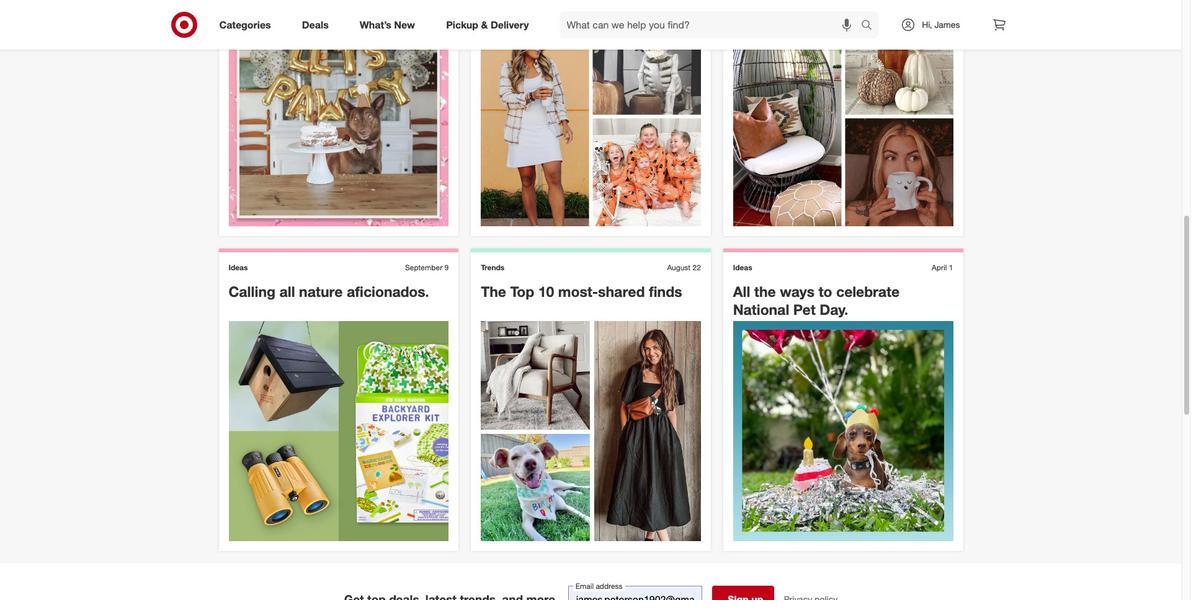 Task type: locate. For each thing, give the bounding box(es) containing it.
the top 10 most-shared finds
[[481, 283, 682, 300]]

delivery
[[491, 18, 529, 31]]

ways
[[780, 283, 815, 300]]

ideas
[[229, 263, 248, 272], [733, 263, 752, 272]]

What can we help you find? suggestions appear below search field
[[559, 11, 864, 38]]

&
[[481, 18, 488, 31]]

1 horizontal spatial ideas
[[733, 263, 752, 272]]

1
[[949, 263, 953, 272]]

all
[[279, 283, 295, 300]]

all the ways to celebrate national pet day.
[[733, 283, 900, 318]]

pickup & delivery link
[[436, 11, 544, 38]]

hi,
[[922, 19, 932, 30]]

all the ways to celebrate national pet day. image
[[733, 321, 953, 541]]

what's new link
[[349, 11, 431, 38]]

what's new
[[360, 18, 415, 31]]

pet
[[793, 301, 816, 318]]

september 9
[[405, 263, 449, 272]]

ideas up all
[[733, 263, 752, 272]]

9
[[444, 263, 449, 272]]

the top 10 most-shared finds image
[[481, 7, 701, 227], [733, 7, 953, 227], [481, 321, 701, 541]]

None text field
[[568, 586, 702, 601]]

finds
[[649, 283, 682, 300]]

10
[[538, 283, 554, 300]]

search button
[[856, 11, 885, 41]]

ideas for all
[[733, 263, 752, 272]]

top
[[510, 283, 534, 300]]

deals
[[302, 18, 329, 31]]

1 ideas from the left
[[229, 263, 248, 272]]

2 ideas from the left
[[733, 263, 752, 272]]

ideas up calling
[[229, 263, 248, 272]]

0 horizontal spatial ideas
[[229, 263, 248, 272]]

ideas for calling
[[229, 263, 248, 272]]

james
[[935, 19, 960, 30]]

22
[[693, 263, 701, 272]]

pickup & delivery
[[446, 18, 529, 31]]



Task type: describe. For each thing, give the bounding box(es) containing it.
pickup
[[446, 18, 478, 31]]

the
[[754, 283, 776, 300]]

all
[[733, 283, 750, 300]]

shared
[[598, 283, 645, 300]]

april 1
[[932, 263, 953, 272]]

nature
[[299, 283, 343, 300]]

new
[[394, 18, 415, 31]]

hi, james
[[922, 19, 960, 30]]

calling all nature aficionados. image
[[229, 321, 449, 541]]

day.
[[820, 301, 848, 318]]

the
[[481, 283, 506, 300]]

august 22
[[667, 263, 701, 272]]

national
[[733, 301, 789, 318]]

it's the little moments (like these) that are worth celebrating. image
[[229, 7, 449, 227]]

what's
[[360, 18, 391, 31]]

celebrate
[[836, 283, 900, 300]]

trends
[[481, 263, 505, 272]]

search
[[856, 20, 885, 32]]

categories link
[[209, 11, 286, 38]]

most-
[[558, 283, 598, 300]]

to
[[819, 283, 832, 300]]

calling all nature aficionados.
[[229, 283, 429, 300]]

april
[[932, 263, 947, 272]]

aficionados.
[[347, 283, 429, 300]]

september
[[405, 263, 442, 272]]

august
[[667, 263, 691, 272]]

categories
[[219, 18, 271, 31]]

deals link
[[291, 11, 344, 38]]

calling
[[229, 283, 275, 300]]



Task type: vqa. For each thing, say whether or not it's contained in the screenshot.
James
yes



